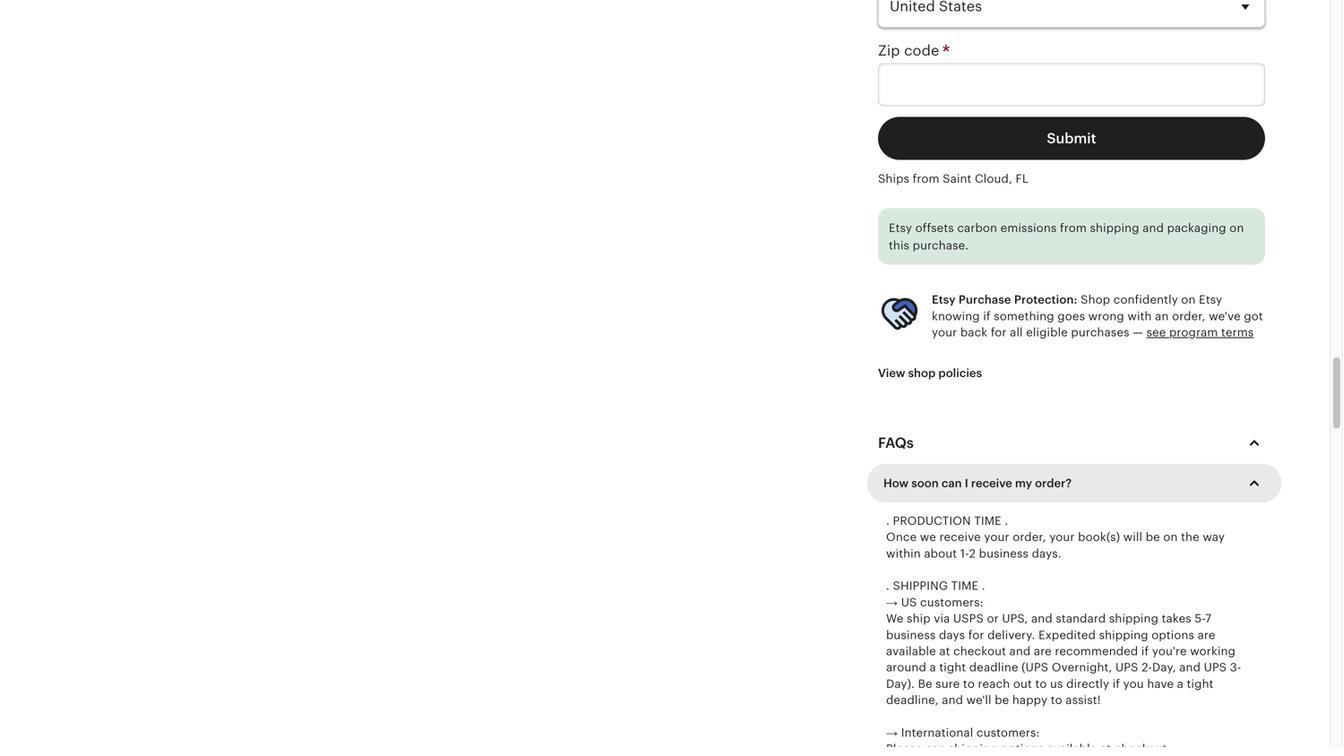 Task type: vqa. For each thing, say whether or not it's contained in the screenshot.
Submit
yes



Task type: describe. For each thing, give the bounding box(es) containing it.
0 horizontal spatial to
[[964, 678, 975, 691]]

can
[[942, 477, 963, 490]]

cloud,
[[975, 172, 1013, 185]]

code
[[905, 43, 940, 59]]

expedited
[[1039, 629, 1097, 642]]

eligible
[[1027, 326, 1069, 339]]

2 horizontal spatial if
[[1142, 645, 1150, 659]]

zip
[[879, 43, 901, 59]]

an
[[1156, 310, 1170, 323]]

etsy purchase protection:
[[932, 293, 1078, 307]]

available
[[887, 645, 937, 659]]

see
[[1147, 326, 1167, 339]]

zip code
[[879, 43, 944, 59]]

order?
[[1036, 477, 1072, 490]]

. left shipping
[[887, 580, 890, 593]]

1 vertical spatial shipping
[[1110, 612, 1159, 626]]

3-
[[1231, 661, 1242, 675]]

. production time . once we receive your order, your book(s) will be on the way within about 1-2 business days.
[[887, 515, 1226, 561]]

standard
[[1056, 612, 1107, 626]]

confidently
[[1114, 293, 1179, 307]]

usps
[[954, 612, 984, 626]]

shop
[[1081, 293, 1111, 307]]

shop
[[909, 367, 936, 380]]

1 vertical spatial are
[[1035, 645, 1052, 659]]

fl
[[1016, 172, 1029, 185]]

shipping inside etsy offsets carbon emissions from shipping and packaging on this purchase.
[[1091, 221, 1140, 235]]

for inside . shipping time . → us customers: we ship via usps or ups, and standard shipping takes 5-7 business days for delivery. expedited shipping options are available at checkout and are recommended if you're working around a tight deadline (ups overnight, ups 2-day, and ups 3- day). be sure to reach out to us directly if you have a tight deadline, and we'll be happy to assist!
[[969, 629, 985, 642]]

be
[[919, 678, 933, 691]]

time for customers:
[[952, 580, 979, 593]]

we
[[921, 531, 937, 544]]

saint
[[943, 172, 972, 185]]

we
[[887, 612, 904, 626]]

on inside etsy offsets carbon emissions from shipping and packaging on this purchase.
[[1230, 221, 1245, 235]]

. shipping time . → us customers: we ship via usps or ups, and standard shipping takes 5-7 business days for delivery. expedited shipping options are available at checkout and are recommended if you're working around a tight deadline (ups overnight, ups 2-day, and ups 3- day). be sure to reach out to us directly if you have a tight deadline, and we'll be happy to assist!
[[887, 580, 1242, 707]]

policies
[[939, 367, 983, 380]]

with
[[1128, 310, 1153, 323]]

or
[[988, 612, 999, 626]]

will
[[1124, 531, 1143, 544]]

faqs button
[[863, 422, 1282, 465]]

see program terms
[[1147, 326, 1255, 339]]

7
[[1206, 612, 1212, 626]]

on inside . production time . once we receive your order, your book(s) will be on the way within about 1-2 business days.
[[1164, 531, 1179, 544]]

order, inside . production time . once we receive your order, your book(s) will be on the way within about 1-2 business days.
[[1013, 531, 1047, 544]]

purchase
[[959, 293, 1012, 307]]

purchases
[[1072, 326, 1130, 339]]

shop confidently on etsy knowing if something goes wrong with an order, we've got your back for all eligible purchases —
[[932, 293, 1264, 339]]

etsy for etsy purchase protection:
[[932, 293, 956, 307]]

be inside . production time . once we receive your order, your book(s) will be on the way within about 1-2 business days.
[[1146, 531, 1161, 544]]

ships
[[879, 172, 910, 185]]

way
[[1204, 531, 1226, 544]]

offsets
[[916, 221, 955, 235]]

how soon can i receive my order? button
[[871, 465, 1279, 503]]

1 vertical spatial customers:
[[977, 727, 1041, 740]]

deadline
[[970, 661, 1019, 675]]

etsy offsets carbon emissions from shipping and packaging on this purchase.
[[889, 221, 1245, 252]]

1 horizontal spatial are
[[1198, 629, 1216, 642]]

recommended
[[1056, 645, 1139, 659]]

i
[[965, 477, 969, 490]]

order, inside shop confidently on etsy knowing if something goes wrong with an order, we've got your back for all eligible purchases —
[[1173, 310, 1206, 323]]

(ups
[[1022, 661, 1049, 675]]

all
[[1011, 326, 1024, 339]]

book(s)
[[1079, 531, 1121, 544]]

checkout
[[954, 645, 1007, 659]]

1 horizontal spatial to
[[1036, 678, 1048, 691]]

deadline,
[[887, 694, 939, 707]]

the
[[1182, 531, 1200, 544]]

1 ups from the left
[[1116, 661, 1139, 675]]

2 horizontal spatial your
[[1050, 531, 1076, 544]]

2 ups from the left
[[1205, 661, 1228, 675]]

ups,
[[1003, 612, 1029, 626]]

sure
[[936, 678, 961, 691]]

1 horizontal spatial your
[[985, 531, 1010, 544]]

assist!
[[1066, 694, 1102, 707]]

→ inside . shipping time . → us customers: we ship via usps or ups, and standard shipping takes 5-7 business days for delivery. expedited shipping options are available at checkout and are recommended if you're working around a tight deadline (ups overnight, ups 2-day, and ups 3- day). be sure to reach out to us directly if you have a tight deadline, and we'll be happy to assist!
[[887, 596, 898, 610]]

purchase.
[[913, 239, 969, 252]]

you
[[1124, 678, 1145, 691]]

business inside . production time . once we receive your order, your book(s) will be on the way within about 1-2 business days.
[[980, 547, 1029, 561]]

us
[[902, 596, 918, 610]]

. up once
[[887, 515, 890, 528]]

goes
[[1058, 310, 1086, 323]]

knowing
[[932, 310, 981, 323]]

day,
[[1153, 661, 1177, 675]]

happy
[[1013, 694, 1048, 707]]

emissions
[[1001, 221, 1057, 235]]

wrong
[[1089, 310, 1125, 323]]

customers: inside . shipping time . → us customers: we ship via usps or ups, and standard shipping takes 5-7 business days for delivery. expedited shipping options are available at checkout and are recommended if you're working around a tight deadline (ups overnight, ups 2-day, and ups 3- day). be sure to reach out to us directly if you have a tight deadline, and we'll be happy to assist!
[[921, 596, 984, 610]]

view
[[879, 367, 906, 380]]

days.
[[1033, 547, 1062, 561]]

how soon can i receive my order?
[[884, 477, 1072, 490]]

production
[[893, 515, 972, 528]]

0 vertical spatial tight
[[940, 661, 967, 675]]

got
[[1245, 310, 1264, 323]]

from inside etsy offsets carbon emissions from shipping and packaging on this purchase.
[[1061, 221, 1088, 235]]

international
[[902, 727, 974, 740]]

view shop policies
[[879, 367, 983, 380]]

view shop policies button
[[865, 357, 996, 390]]

your inside shop confidently on etsy knowing if something goes wrong with an order, we've got your back for all eligible purchases —
[[932, 326, 958, 339]]



Task type: locate. For each thing, give the bounding box(es) containing it.
shipping up options
[[1110, 612, 1159, 626]]

5-
[[1195, 612, 1206, 626]]

1 vertical spatial →
[[887, 727, 898, 740]]

tight down working
[[1188, 678, 1214, 691]]

1 horizontal spatial etsy
[[932, 293, 956, 307]]

your
[[932, 326, 958, 339], [985, 531, 1010, 544], [1050, 531, 1076, 544]]

1 horizontal spatial a
[[1178, 678, 1184, 691]]

to up we'll
[[964, 678, 975, 691]]

delivery.
[[988, 629, 1036, 642]]

faqs
[[879, 435, 914, 451]]

0 horizontal spatial for
[[969, 629, 985, 642]]

2
[[970, 547, 976, 561]]

tight
[[940, 661, 967, 675], [1188, 678, 1214, 691]]

. up the usps
[[982, 580, 986, 593]]

terms
[[1222, 326, 1255, 339]]

etsy
[[889, 221, 913, 235], [932, 293, 956, 307], [1200, 293, 1223, 307]]

soon
[[912, 477, 939, 490]]

how
[[884, 477, 909, 490]]

1 vertical spatial from
[[1061, 221, 1088, 235]]

1 horizontal spatial order,
[[1173, 310, 1206, 323]]

if up 2-
[[1142, 645, 1150, 659]]

1 horizontal spatial business
[[980, 547, 1029, 561]]

time down 1-
[[952, 580, 979, 593]]

0 vertical spatial for
[[991, 326, 1007, 339]]

ups up you
[[1116, 661, 1139, 675]]

0 vertical spatial if
[[984, 310, 991, 323]]

etsy up this at the right top of the page
[[889, 221, 913, 235]]

0 vertical spatial shipping
[[1091, 221, 1140, 235]]

once
[[887, 531, 917, 544]]

. down how soon can i receive my order?
[[1005, 515, 1009, 528]]

receive
[[972, 477, 1013, 490], [940, 531, 982, 544]]

shipping up recommended
[[1100, 629, 1149, 642]]

2 vertical spatial if
[[1113, 678, 1121, 691]]

etsy up 'knowing' at right
[[932, 293, 956, 307]]

something
[[995, 310, 1055, 323]]

receive right the i
[[972, 477, 1013, 490]]

→ down deadline,
[[887, 727, 898, 740]]

overnight,
[[1052, 661, 1113, 675]]

receive up 1-
[[940, 531, 982, 544]]

time inside . production time . once we receive your order, your book(s) will be on the way within about 1-2 business days.
[[975, 515, 1002, 528]]

0 horizontal spatial on
[[1164, 531, 1179, 544]]

0 horizontal spatial etsy
[[889, 221, 913, 235]]

within
[[887, 547, 922, 561]]

a up be
[[930, 661, 937, 675]]

on
[[1230, 221, 1245, 235], [1182, 293, 1197, 307], [1164, 531, 1179, 544]]

to left us
[[1036, 678, 1048, 691]]

us
[[1051, 678, 1064, 691]]

1 horizontal spatial if
[[1113, 678, 1121, 691]]

see program terms link
[[1147, 326, 1255, 339]]

business
[[980, 547, 1029, 561], [887, 629, 936, 642]]

0 vertical spatial a
[[930, 661, 937, 675]]

and right ups,
[[1032, 612, 1053, 626]]

1 horizontal spatial tight
[[1188, 678, 1214, 691]]

protection:
[[1015, 293, 1078, 307]]

1 vertical spatial on
[[1182, 293, 1197, 307]]

etsy up we've
[[1200, 293, 1223, 307]]

ships from saint cloud, fl
[[879, 172, 1029, 185]]

0 horizontal spatial tight
[[940, 661, 967, 675]]

customers: up via
[[921, 596, 984, 610]]

0 horizontal spatial order,
[[1013, 531, 1047, 544]]

be inside . shipping time . → us customers: we ship via usps or ups, and standard shipping takes 5-7 business days for delivery. expedited shipping options are available at checkout and are recommended if you're working around a tight deadline (ups overnight, ups 2-day, and ups 3- day). be sure to reach out to us directly if you have a tight deadline, and we'll be happy to assist!
[[995, 694, 1010, 707]]

0 horizontal spatial your
[[932, 326, 958, 339]]

have
[[1148, 678, 1175, 691]]

time up 2
[[975, 515, 1002, 528]]

0 vertical spatial are
[[1198, 629, 1216, 642]]

1 vertical spatial if
[[1142, 645, 1150, 659]]

Zip code text field
[[879, 63, 1266, 106]]

takes
[[1162, 612, 1192, 626]]

on left the the
[[1164, 531, 1179, 544]]

program
[[1170, 326, 1219, 339]]

etsy for etsy offsets carbon emissions from shipping and packaging on this purchase.
[[889, 221, 913, 235]]

from right emissions
[[1061, 221, 1088, 235]]

submit
[[1048, 130, 1097, 146]]

→
[[887, 596, 898, 610], [887, 727, 898, 740]]

be
[[1146, 531, 1161, 544], [995, 694, 1010, 707]]

1 horizontal spatial ups
[[1205, 661, 1228, 675]]

1 vertical spatial order,
[[1013, 531, 1047, 544]]

0 horizontal spatial business
[[887, 629, 936, 642]]

1 horizontal spatial be
[[1146, 531, 1161, 544]]

carbon
[[958, 221, 998, 235]]

0 vertical spatial customers:
[[921, 596, 984, 610]]

time for receive
[[975, 515, 1002, 528]]

business inside . shipping time . → us customers: we ship via usps or ups, and standard shipping takes 5-7 business days for delivery. expedited shipping options are available at checkout and are recommended if you're working around a tight deadline (ups overnight, ups 2-day, and ups 3- day). be sure to reach out to us directly if you have a tight deadline, and we'll be happy to assist!
[[887, 629, 936, 642]]

your down how soon can i receive my order?
[[985, 531, 1010, 544]]

directly
[[1067, 678, 1110, 691]]

1 vertical spatial business
[[887, 629, 936, 642]]

→ international customers:
[[887, 727, 1041, 740]]

order, up days. at the right of page
[[1013, 531, 1047, 544]]

and right day,
[[1180, 661, 1201, 675]]

2 horizontal spatial etsy
[[1200, 293, 1223, 307]]

we've
[[1210, 310, 1242, 323]]

0 horizontal spatial ups
[[1116, 661, 1139, 675]]

for up 'checkout'
[[969, 629, 985, 642]]

customers:
[[921, 596, 984, 610], [977, 727, 1041, 740]]

1-
[[961, 547, 970, 561]]

1 vertical spatial be
[[995, 694, 1010, 707]]

you're
[[1153, 645, 1188, 659]]

be right will on the right
[[1146, 531, 1161, 544]]

1 horizontal spatial for
[[991, 326, 1007, 339]]

0 vertical spatial business
[[980, 547, 1029, 561]]

around
[[887, 661, 927, 675]]

2 vertical spatial shipping
[[1100, 629, 1149, 642]]

to down us
[[1051, 694, 1063, 707]]

shipping up shop
[[1091, 221, 1140, 235]]

a
[[930, 661, 937, 675], [1178, 678, 1184, 691]]

order, up program
[[1173, 310, 1206, 323]]

out
[[1014, 678, 1033, 691]]

0 vertical spatial be
[[1146, 531, 1161, 544]]

if down purchase
[[984, 310, 991, 323]]

0 vertical spatial time
[[975, 515, 1002, 528]]

business right 2
[[980, 547, 1029, 561]]

0 horizontal spatial a
[[930, 661, 937, 675]]

time inside . shipping time . → us customers: we ship via usps or ups, and standard shipping takes 5-7 business days for delivery. expedited shipping options are available at checkout and are recommended if you're working around a tight deadline (ups overnight, ups 2-day, and ups 3- day). be sure to reach out to us directly if you have a tight deadline, and we'll be happy to assist!
[[952, 580, 979, 593]]

your up days. at the right of page
[[1050, 531, 1076, 544]]

1 horizontal spatial on
[[1182, 293, 1197, 307]]

2 → from the top
[[887, 727, 898, 740]]

0 horizontal spatial from
[[913, 172, 940, 185]]

ups down working
[[1205, 661, 1228, 675]]

this
[[889, 239, 910, 252]]

my
[[1016, 477, 1033, 490]]

business up available in the bottom of the page
[[887, 629, 936, 642]]

receive inside . production time . once we receive your order, your book(s) will be on the way within about 1-2 business days.
[[940, 531, 982, 544]]

etsy inside etsy offsets carbon emissions from shipping and packaging on this purchase.
[[889, 221, 913, 235]]

—
[[1133, 326, 1144, 339]]

0 horizontal spatial are
[[1035, 645, 1052, 659]]

1 horizontal spatial from
[[1061, 221, 1088, 235]]

0 vertical spatial order,
[[1173, 310, 1206, 323]]

2-
[[1142, 661, 1153, 675]]

0 vertical spatial →
[[887, 596, 898, 610]]

1 vertical spatial time
[[952, 580, 979, 593]]

0 vertical spatial from
[[913, 172, 940, 185]]

if inside shop confidently on etsy knowing if something goes wrong with an order, we've got your back for all eligible purchases —
[[984, 310, 991, 323]]

etsy inside shop confidently on etsy knowing if something goes wrong with an order, we've got your back for all eligible purchases —
[[1200, 293, 1223, 307]]

if left you
[[1113, 678, 1121, 691]]

on up program
[[1182, 293, 1197, 307]]

ups
[[1116, 661, 1139, 675], [1205, 661, 1228, 675]]

are
[[1198, 629, 1216, 642], [1035, 645, 1052, 659]]

0 horizontal spatial be
[[995, 694, 1010, 707]]

packaging
[[1168, 221, 1227, 235]]

at
[[940, 645, 951, 659]]

1 vertical spatial a
[[1178, 678, 1184, 691]]

from left saint
[[913, 172, 940, 185]]

1 vertical spatial for
[[969, 629, 985, 642]]

and
[[1143, 221, 1165, 235], [1032, 612, 1053, 626], [1010, 645, 1031, 659], [1180, 661, 1201, 675], [943, 694, 964, 707]]

receive inside how soon can i receive my order? dropdown button
[[972, 477, 1013, 490]]

about
[[925, 547, 958, 561]]

and left packaging
[[1143, 221, 1165, 235]]

tight up sure
[[940, 661, 967, 675]]

days
[[940, 629, 966, 642]]

for left all
[[991, 326, 1007, 339]]

2 vertical spatial on
[[1164, 531, 1179, 544]]

to
[[964, 678, 975, 691], [1036, 678, 1048, 691], [1051, 694, 1063, 707]]

via
[[934, 612, 951, 626]]

options
[[1152, 629, 1195, 642]]

back
[[961, 326, 988, 339]]

on right packaging
[[1230, 221, 1245, 235]]

2 horizontal spatial on
[[1230, 221, 1245, 235]]

and down delivery.
[[1010, 645, 1031, 659]]

1 vertical spatial receive
[[940, 531, 982, 544]]

1 vertical spatial tight
[[1188, 678, 1214, 691]]

are up the (ups
[[1035, 645, 1052, 659]]

customers: down happy
[[977, 727, 1041, 740]]

a right have
[[1178, 678, 1184, 691]]

2 horizontal spatial to
[[1051, 694, 1063, 707]]

on inside shop confidently on etsy knowing if something goes wrong with an order, we've got your back for all eligible purchases —
[[1182, 293, 1197, 307]]

your down 'knowing' at right
[[932, 326, 958, 339]]

and down sure
[[943, 694, 964, 707]]

and inside etsy offsets carbon emissions from shipping and packaging on this purchase.
[[1143, 221, 1165, 235]]

for inside shop confidently on etsy knowing if something goes wrong with an order, we've got your back for all eligible purchases —
[[991, 326, 1007, 339]]

reach
[[979, 678, 1011, 691]]

shipping
[[893, 580, 949, 593]]

if
[[984, 310, 991, 323], [1142, 645, 1150, 659], [1113, 678, 1121, 691]]

0 vertical spatial on
[[1230, 221, 1245, 235]]

shipping
[[1091, 221, 1140, 235], [1110, 612, 1159, 626], [1100, 629, 1149, 642]]

order,
[[1173, 310, 1206, 323], [1013, 531, 1047, 544]]

from
[[913, 172, 940, 185], [1061, 221, 1088, 235]]

0 horizontal spatial if
[[984, 310, 991, 323]]

→ up we
[[887, 596, 898, 610]]

submit button
[[879, 117, 1266, 160]]

are down the 7
[[1198, 629, 1216, 642]]

working
[[1191, 645, 1236, 659]]

0 vertical spatial receive
[[972, 477, 1013, 490]]

be down reach at right bottom
[[995, 694, 1010, 707]]

1 → from the top
[[887, 596, 898, 610]]



